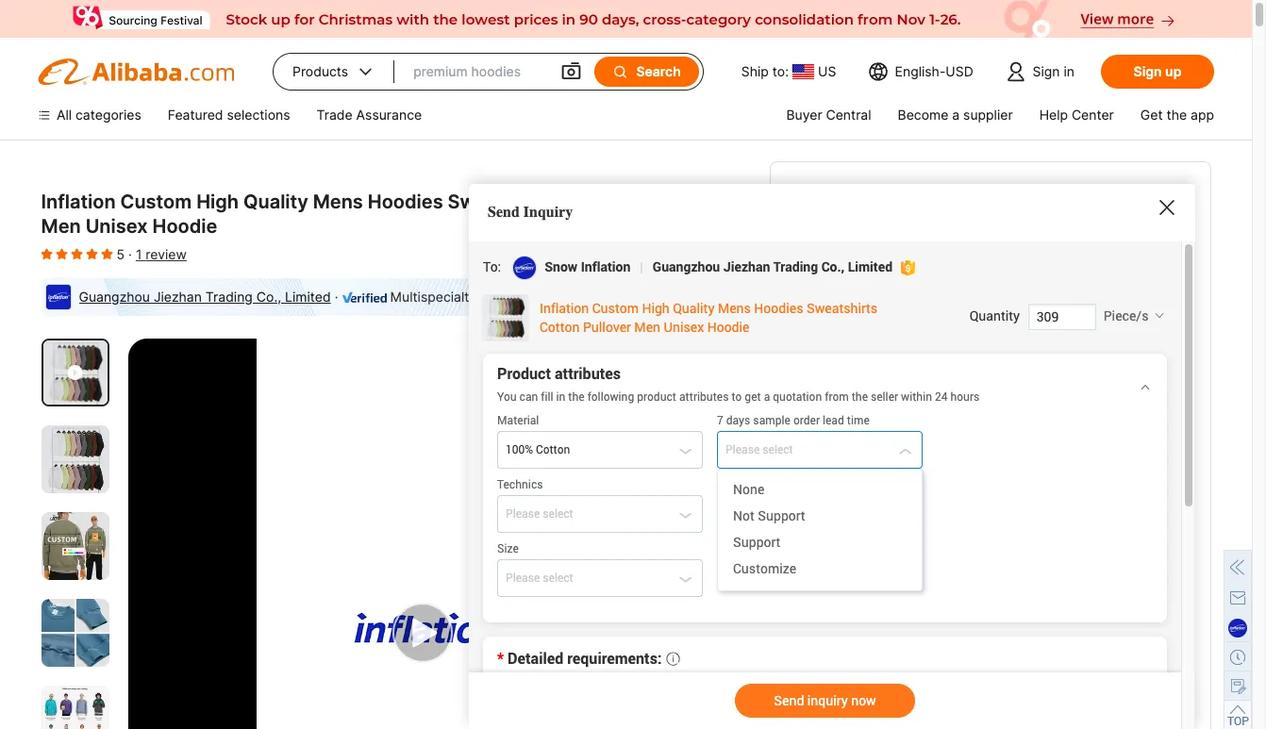 Task type: locate. For each thing, give the bounding box(es) containing it.
featured
[[168, 107, 223, 123]]


[[612, 63, 629, 80]]

sign left in on the right of the page
[[1033, 63, 1060, 79]]

selections
[[227, 107, 290, 123]]

s
[[806, 580, 815, 596]]

all categories
[[57, 107, 141, 123]]

us
[[818, 63, 836, 79]]

premium hoodies text field
[[413, 55, 541, 89]]

30
[[793, 181, 810, 197]]

1 horizontal spatial supplier
[[963, 107, 1013, 123]]

products 
[[293, 62, 376, 81]]

to:
[[773, 63, 789, 79]]

jiezhan
[[154, 289, 202, 305]]

499
[[951, 181, 976, 197]]

high
[[196, 191, 239, 213]]

become
[[898, 107, 949, 123]]

cn
[[603, 289, 622, 305]]

company logo image
[[45, 284, 71, 310]]

still
[[793, 691, 819, 710]]

sign left 'up'
[[1134, 63, 1162, 79]]

2 horizontal spatial -
[[1072, 181, 1078, 197]]

0 vertical spatial printing
[[793, 469, 843, 485]]

0 vertical spatial supplier
[[963, 107, 1013, 123]]

m
[[849, 580, 860, 596]]

pieces right 199 on the top right of the page
[[850, 181, 890, 197]]

1 sign from the left
[[1033, 63, 1060, 79]]

1 horizontal spatial -
[[941, 181, 947, 197]]

quality
[[243, 191, 308, 213]]

0 horizontal spatial get
[[896, 691, 922, 710]]

pieces right 999
[[1110, 181, 1151, 197]]

ship to:
[[741, 63, 789, 79]]

select
[[1107, 357, 1153, 376]]

sign up
[[1134, 63, 1182, 79]]

first!
[[989, 691, 1021, 710]]

0 horizontal spatial supplier
[[480, 289, 530, 305]]

3 - from the left
[[1072, 181, 1078, 197]]

yrs
[[553, 289, 572, 305]]

0 horizontal spatial sign
[[1033, 63, 1060, 79]]

samples
[[926, 691, 985, 710]]

now
[[1157, 357, 1187, 376]]

printing up puff
[[793, 469, 843, 485]]

2 horizontal spatial pieces
[[1110, 181, 1151, 197]]

unisex
[[86, 215, 148, 238]]

200 - 499 pieces
[[913, 181, 1021, 197]]

sweatshirts
[[448, 191, 557, 213]]

app
[[1191, 107, 1214, 123]]

supplier
[[963, 107, 1013, 123], [480, 289, 530, 305]]

get left samples
[[896, 691, 922, 710]]

0 horizontal spatial pieces
[[850, 181, 890, 197]]

2 sign from the left
[[1134, 63, 1162, 79]]

- for 199
[[813, 181, 820, 197]]

men
[[41, 215, 81, 238]]

1 horizontal spatial pieces
[[980, 181, 1021, 197]]

- right the 200
[[941, 181, 947, 197]]

printing
[[793, 469, 843, 485], [836, 503, 883, 519]]

- right 30
[[813, 181, 820, 197]]

puff
[[806, 503, 832, 519]]

inflation custom high quality mens hoodies sweatshirts cotton pullover men unisex hoodie
[[41, 191, 703, 238]]

sign for sign up
[[1134, 63, 1162, 79]]

printing methods
[[793, 469, 903, 485]]

hoodies
[[368, 191, 443, 213]]

$10.23
[[793, 263, 857, 286]]

pieces for 30 - 199 pieces
[[850, 181, 890, 197]]

send
[[488, 204, 520, 221]]

multispecialty
[[390, 289, 477, 305]]


[[356, 62, 376, 81]]

4 yrs
[[541, 289, 572, 305]]

puff printing link
[[793, 493, 897, 529]]

search
[[636, 63, 681, 79]]

get the app
[[1141, 107, 1214, 123]]

still deciding? get samples first!
[[793, 691, 1026, 710]]

1 horizontal spatial get
[[1141, 107, 1163, 123]]

2 - from the left
[[941, 181, 947, 197]]

2 pieces from the left
[[980, 181, 1021, 197]]

hoodie
[[152, 215, 217, 238]]

1 pieces from the left
[[850, 181, 890, 197]]

help center
[[1039, 107, 1114, 123]]


[[560, 60, 583, 83]]

play fill image
[[67, 363, 83, 382]]

-
[[813, 181, 820, 197], [941, 181, 947, 197], [1072, 181, 1078, 197]]

cotton
[[562, 191, 624, 213]]

a
[[952, 107, 960, 123]]

get left the the
[[1141, 107, 1163, 123]]

xl link
[[923, 571, 965, 607]]

printing down printing methods on the right of page
[[836, 503, 883, 519]]

pieces
[[850, 181, 890, 197], [980, 181, 1021, 197], [1110, 181, 1151, 197]]

favorites filling image
[[41, 246, 52, 262], [56, 246, 67, 262], [71, 246, 83, 262], [71, 246, 83, 262], [86, 246, 98, 262]]

1 - from the left
[[813, 181, 820, 197]]

embossed link
[[904, 493, 996, 529]]

variations
[[793, 330, 876, 350]]

3 pieces from the left
[[1110, 181, 1151, 197]]

1 vertical spatial supplier
[[480, 289, 530, 305]]

favorites filling image
[[41, 246, 52, 262], [56, 246, 67, 262], [86, 246, 98, 262], [101, 246, 113, 262], [101, 246, 113, 262]]

get
[[1141, 107, 1163, 123], [896, 691, 922, 710]]

1 vertical spatial printing
[[836, 503, 883, 519]]

supplier right a
[[963, 107, 1013, 123]]

- right 500
[[1072, 181, 1078, 197]]

pieces right 499
[[980, 181, 1021, 197]]

supplier left 4 on the top of page
[[480, 289, 530, 305]]

5
[[117, 246, 125, 262]]

0 horizontal spatial -
[[813, 181, 820, 197]]

1 horizontal spatial sign
[[1134, 63, 1162, 79]]

become a supplier
[[898, 107, 1013, 123]]



Task type: describe. For each thing, give the bounding box(es) containing it.
1
[[136, 246, 142, 262]]

999
[[1081, 181, 1106, 197]]

limited
[[285, 289, 331, 305]]

sign for sign in
[[1033, 63, 1060, 79]]

inflation
[[41, 191, 116, 213]]

english-
[[895, 63, 946, 79]]

- for 999
[[1072, 181, 1078, 197]]

center
[[1072, 107, 1114, 123]]

mens
[[313, 191, 363, 213]]

inquiry
[[523, 204, 573, 221]]

deciding?
[[823, 691, 892, 710]]

methods
[[846, 469, 903, 485]]

guangzhou jiezhan trading co., limited
[[79, 289, 331, 305]]

500 - 999 pieces
[[1043, 181, 1151, 197]]

in
[[1064, 63, 1075, 79]]

- for 499
[[941, 181, 947, 197]]

trade
[[317, 107, 353, 123]]

help
[[1039, 107, 1068, 123]]

variations select now
[[793, 330, 1187, 376]]

xl
[[936, 580, 952, 596]]

1 vertical spatial get
[[896, 691, 922, 710]]

l
[[894, 580, 902, 596]]

custom
[[120, 191, 192, 213]]

200
[[913, 181, 938, 197]]

review
[[146, 246, 187, 262]]

usd
[[946, 63, 973, 79]]

all
[[57, 107, 72, 123]]

500
[[1043, 181, 1068, 197]]

pieces for 500 - 999 pieces
[[1110, 181, 1151, 197]]

sign in
[[1033, 63, 1075, 79]]

s link
[[793, 571, 828, 607]]

central
[[826, 107, 871, 123]]

pullover
[[629, 191, 703, 213]]

0 vertical spatial get
[[1141, 107, 1163, 123]]

buyer
[[786, 107, 822, 123]]

send inquiry
[[488, 204, 573, 221]]

4
[[541, 289, 550, 305]]

buyer central
[[786, 107, 871, 123]]

 search
[[612, 63, 681, 80]]

assurance
[[356, 107, 422, 123]]

up
[[1165, 63, 1182, 79]]

l link
[[881, 571, 915, 607]]

select now link
[[1107, 357, 1187, 376]]

categories
[[76, 107, 141, 123]]

pieces for 200 - 499 pieces
[[980, 181, 1021, 197]]

puff printing
[[806, 503, 883, 519]]

1 review
[[136, 246, 187, 262]]

30 - 199 pieces
[[793, 181, 890, 197]]

color
[[793, 392, 828, 408]]

english-usd
[[895, 63, 973, 79]]

co.,
[[256, 289, 281, 305]]

guangzhou
[[79, 289, 150, 305]]

trade assurance
[[317, 107, 422, 123]]

199
[[823, 181, 846, 197]]

the
[[1167, 107, 1187, 123]]

ship
[[741, 63, 769, 79]]

embossed
[[917, 503, 983, 519]]

guangzhou jiezhan trading co., limited link
[[79, 289, 331, 305]]

m link
[[835, 571, 874, 607]]

products
[[293, 63, 348, 79]]

featured selections
[[168, 107, 290, 123]]

multispecialty supplier
[[390, 289, 530, 305]]



Task type: vqa. For each thing, say whether or not it's contained in the screenshot.
the Guangzhou
yes



